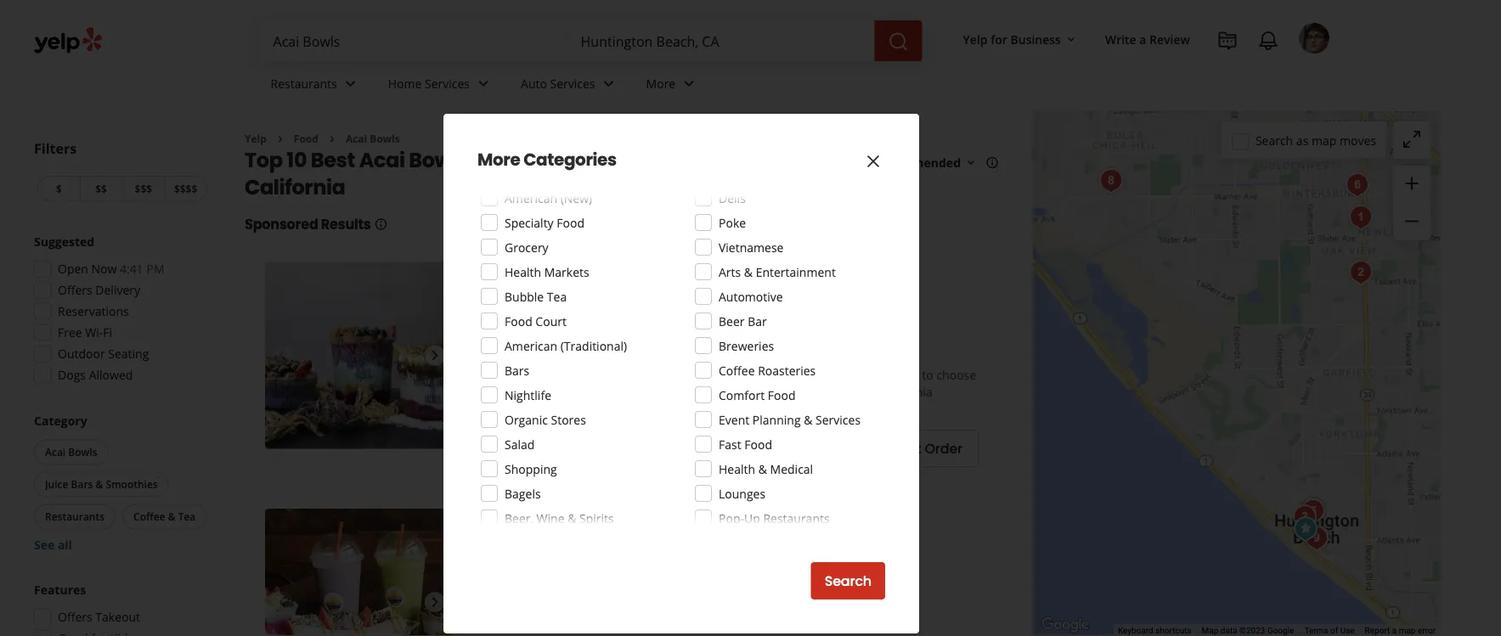 Task type: vqa. For each thing, say whether or not it's contained in the screenshot.
rightmost Open
yes



Task type: locate. For each thing, give the bounding box(es) containing it.
review
[[1150, 31, 1191, 47]]

1 horizontal spatial map
[[1400, 626, 1416, 636]]

filters
[[34, 139, 77, 158]]

yelp link
[[245, 132, 267, 146]]

1 vertical spatial search
[[825, 572, 872, 591]]

0 horizontal spatial open
[[58, 261, 88, 277]]

see all
[[34, 537, 72, 553]]

tru up 4.4 star rating image
[[473, 262, 507, 286]]

espresso
[[858, 384, 907, 400]]

acai bowls down 4.4 star rating image
[[476, 318, 530, 332]]

acai bowls link down 4.4 star rating image
[[473, 316, 534, 333]]

delivery down open now 4:41 pm on the top
[[95, 282, 140, 298]]

bars
[[571, 318, 594, 332], [505, 363, 530, 379], [71, 478, 93, 492]]

4:41
[[120, 261, 144, 277]]

bars down "until"
[[505, 363, 530, 379]]

0 vertical spatial offers
[[58, 282, 92, 298]]

0 horizontal spatial juice bars & smoothies
[[45, 478, 158, 492]]

tru
[[473, 262, 507, 286], [704, 384, 726, 400]]

for
[[991, 31, 1008, 47]]

0 vertical spatial coffee
[[719, 363, 755, 379]]

24 chevron down v2 image inside auto services "link"
[[599, 73, 619, 94]]

one
[[529, 367, 550, 383]]

juice up american (traditional)
[[544, 318, 568, 332]]

auto services
[[521, 75, 595, 91]]

open
[[58, 261, 88, 277], [473, 343, 504, 359]]

acai inside "enjoy one of our nutritious and delicious craft acai bowls, with several bases to choose from, acai, pitaya, matcha, blue majik, tru coconut, chia pudding, espresso chia pudding,…"
[[753, 367, 776, 383]]

restaurants left 24 chevron down v2 image
[[271, 75, 337, 91]]

restaurants up all
[[45, 510, 105, 524]]

1 horizontal spatial 16 chevron right v2 image
[[325, 132, 339, 146]]

24 chevron down v2 image right auto services at left
[[599, 73, 619, 94]]

home services
[[388, 75, 470, 91]]

acai bowls inside group
[[45, 445, 97, 459]]

services right "auto"
[[550, 75, 595, 91]]

acai bowls
[[346, 132, 400, 146], [476, 318, 530, 332], [45, 445, 97, 459]]

restaurants inside 'button'
[[45, 510, 105, 524]]

food down (new)
[[557, 215, 585, 231]]

more inside business categories element
[[646, 75, 676, 91]]

1 vertical spatial american
[[505, 338, 558, 354]]

$ button
[[37, 176, 80, 202]]

coffee up comfort
[[719, 363, 755, 379]]

suggested
[[34, 234, 94, 250]]

offers up "reservations"
[[58, 282, 92, 298]]

1 slideshow element from the top
[[265, 262, 452, 449]]

1 horizontal spatial bowl
[[561, 509, 603, 533]]

0 vertical spatial open
[[58, 261, 88, 277]]

open up 16 speech v2 image at the bottom left of the page
[[473, 343, 504, 359]]

acai bowls down 24 chevron down v2 image
[[346, 132, 400, 146]]

0 horizontal spatial 16 info v2 image
[[374, 217, 388, 231]]

beach,
[[646, 146, 716, 174]]

order
[[925, 440, 963, 459]]

automotive
[[719, 289, 783, 305]]

tru bowl superfood bar huntington beach image
[[1345, 201, 1379, 235]]

chia down bowls,
[[780, 384, 803, 400]]

a
[[1140, 31, 1147, 47], [1393, 626, 1398, 636]]

health up bubble
[[505, 264, 541, 280]]

more link
[[633, 61, 713, 110]]

food for comfort food
[[768, 387, 796, 403]]

1 horizontal spatial restaurants
[[271, 75, 337, 91]]

bowl for tru
[[511, 262, 553, 286]]

0 vertical spatial yelp
[[964, 31, 988, 47]]

24 chevron down v2 image for auto services
[[599, 73, 619, 94]]

1 vertical spatial tea
[[178, 510, 196, 524]]

see
[[34, 537, 55, 553]]

free
[[58, 325, 82, 341]]

1 vertical spatial map
[[1400, 626, 1416, 636]]

2 horizontal spatial restaurants
[[764, 510, 830, 527]]

24 chevron down v2 image for more
[[679, 73, 700, 94]]

1 horizontal spatial tru bowl superfood bar surf city image
[[1289, 513, 1323, 547]]

services inside "link"
[[550, 75, 595, 91]]

of left our
[[553, 367, 564, 383]]

1 vertical spatial open
[[473, 343, 504, 359]]

2 previous image from the top
[[272, 593, 292, 613]]

offers
[[58, 282, 92, 298], [58, 609, 92, 626]]

bar left surf
[[649, 262, 678, 286]]

tru bowl superfood bar surf city image
[[265, 262, 452, 449], [1289, 513, 1323, 547]]

0 vertical spatial previous image
[[272, 345, 292, 366]]

food up planning
[[768, 387, 796, 403]]

tea
[[547, 289, 567, 305], [178, 510, 196, 524]]

slideshow element for tru bowl superfood bar surf city
[[265, 262, 452, 449]]

juice bars & smoothies inside group
[[45, 478, 158, 492]]

0 horizontal spatial more
[[478, 148, 521, 172]]

coffee inside more categories dialog
[[719, 363, 755, 379]]

2 horizontal spatial bars
[[571, 318, 594, 332]]

$$$$
[[174, 182, 197, 196]]

outdoor seating
[[58, 346, 149, 362]]

1 vertical spatial coffee
[[133, 510, 165, 524]]

acai inside top 10 best acai bowls near huntington beach, california
[[359, 146, 405, 174]]

yelp for yelp link
[[245, 132, 267, 146]]

1 vertical spatial bowl
[[561, 509, 603, 533]]

1 horizontal spatial tru
[[704, 384, 726, 400]]

tru down the delicious at the bottom of page
[[704, 384, 726, 400]]

24 chevron down v2 image up beach,
[[679, 73, 700, 94]]

roasteries
[[758, 363, 816, 379]]

banzai bowls image
[[1289, 501, 1323, 535]]

1 vertical spatial tru
[[704, 384, 726, 400]]

2 slideshow element from the top
[[265, 509, 452, 637]]

american up specialty
[[505, 190, 558, 206]]

1 horizontal spatial acai bowls link
[[473, 316, 534, 333]]

bases
[[888, 367, 919, 383]]

acai down "category"
[[45, 445, 66, 459]]

1 horizontal spatial juice bars & smoothies
[[544, 318, 660, 332]]

acai bowls link down 24 chevron down v2 image
[[346, 132, 400, 146]]

0 horizontal spatial acai bowls
[[45, 445, 97, 459]]

16 speech v2 image
[[473, 369, 486, 382]]

acai down 4.4 star rating image
[[476, 318, 498, 332]]

restaurants inside more categories dialog
[[764, 510, 830, 527]]

0 horizontal spatial bars
[[71, 478, 93, 492]]

amazonia bowl
[[473, 509, 603, 533]]

bar
[[649, 262, 678, 286], [748, 313, 767, 329]]

stores
[[551, 412, 586, 428]]

juice bars & smoothies for the left juice bars & smoothies button
[[45, 478, 158, 492]]

0 horizontal spatial tru bowl superfood bar surf city image
[[265, 262, 452, 449]]

several
[[845, 367, 884, 383]]

smoothies up (traditional)
[[607, 318, 660, 332]]

0 vertical spatial bars
[[571, 318, 594, 332]]

1 vertical spatial previous image
[[272, 593, 292, 613]]

1 horizontal spatial juice
[[544, 318, 568, 332]]

juice bars & smoothies button
[[540, 316, 664, 333], [34, 472, 169, 498]]

0 vertical spatial pm
[[147, 261, 165, 277]]

4.4 star rating image
[[473, 291, 564, 308]]

yelp left for
[[964, 31, 988, 47]]

1 horizontal spatial bar
[[748, 313, 767, 329]]

of left use
[[1331, 626, 1339, 636]]

0 horizontal spatial map
[[1312, 132, 1337, 149]]

smoothies up coffee & tea
[[106, 478, 158, 492]]

1 horizontal spatial acai bowls
[[346, 132, 400, 146]]

0 vertical spatial tea
[[547, 289, 567, 305]]

services down pudding,
[[816, 412, 861, 428]]

0 vertical spatial slideshow element
[[265, 262, 452, 449]]

$$$
[[135, 182, 152, 196]]

services for auto services
[[550, 75, 595, 91]]

0 horizontal spatial coffee
[[133, 510, 165, 524]]

amazonia bowl image
[[1297, 495, 1331, 529]]

offers down features
[[58, 609, 92, 626]]

1 vertical spatial more
[[478, 148, 521, 172]]

arts
[[719, 264, 741, 280]]

1 horizontal spatial tea
[[547, 289, 567, 305]]

0 horizontal spatial pm
[[147, 261, 165, 277]]

group containing suggested
[[29, 233, 211, 389]]

bar down automotive
[[748, 313, 767, 329]]

next image
[[425, 593, 445, 613]]

acai bowls button down 4.4 star rating image
[[473, 316, 534, 333]]

0 horizontal spatial restaurants
[[45, 510, 105, 524]]

majik,
[[668, 384, 701, 400]]

coffee for coffee roasteries
[[719, 363, 755, 379]]

1 american from the top
[[505, 190, 558, 206]]

1 24 chevron down v2 image from the left
[[473, 73, 494, 94]]

map
[[1312, 132, 1337, 149], [1400, 626, 1416, 636]]

0 vertical spatial delivery
[[95, 282, 140, 298]]

search as map moves
[[1256, 132, 1377, 149]]

0 horizontal spatial tea
[[178, 510, 196, 524]]

food up "health & medical"
[[745, 436, 773, 453]]

2 24 chevron down v2 image from the left
[[599, 73, 619, 94]]

2 american from the top
[[505, 338, 558, 354]]

0 vertical spatial american
[[505, 190, 558, 206]]

american (new)
[[505, 190, 593, 206]]

a right write
[[1140, 31, 1147, 47]]

business categories element
[[257, 61, 1330, 110]]

services
[[425, 75, 470, 91], [550, 75, 595, 91], [816, 412, 861, 428]]

juice bars & smoothies button up (traditional)
[[540, 316, 664, 333]]

more up beach,
[[646, 75, 676, 91]]

offers takeout
[[58, 609, 140, 626]]

3 24 chevron down v2 image from the left
[[679, 73, 700, 94]]

pudding,…"
[[491, 401, 554, 417]]

16 info v2 image
[[986, 156, 1000, 170], [374, 217, 388, 231]]

1 vertical spatial juice
[[45, 478, 68, 492]]

0 vertical spatial map
[[1312, 132, 1337, 149]]

0 horizontal spatial smoothies
[[106, 478, 158, 492]]

american down food court in the left of the page
[[505, 338, 558, 354]]

acai up coconut,
[[753, 367, 776, 383]]

0 vertical spatial tru
[[473, 262, 507, 286]]

more categories dialog
[[0, 0, 1502, 637]]

0 vertical spatial health
[[505, 264, 541, 280]]

near
[[473, 146, 522, 174]]

1 vertical spatial bars
[[505, 363, 530, 379]]

1 horizontal spatial coffee
[[719, 363, 755, 379]]

(traditional)
[[561, 338, 627, 354]]

24 chevron down v2 image inside more link
[[679, 73, 700, 94]]

health
[[505, 264, 541, 280], [719, 461, 756, 477]]

slideshow element for amazonia bowl
[[265, 509, 452, 637]]

bowls inside top 10 best acai bowls near huntington beach, california
[[409, 146, 469, 174]]

yelp left 10
[[245, 132, 267, 146]]

more up american (new)
[[478, 148, 521, 172]]

acai bowls down "category"
[[45, 445, 97, 459]]

24 chevron down v2 image for home services
[[473, 73, 494, 94]]

1 horizontal spatial bars
[[505, 363, 530, 379]]

coffee right restaurants 'button' on the left of page
[[133, 510, 165, 524]]

2 16 chevron right v2 image from the left
[[325, 132, 339, 146]]

juice up restaurants 'button' on the left of page
[[45, 478, 68, 492]]

0 horizontal spatial of
[[553, 367, 564, 383]]

offers delivery
[[58, 282, 140, 298]]

None search field
[[260, 20, 926, 61]]

health up lounges
[[719, 461, 756, 477]]

acai republic image
[[1341, 168, 1375, 202]]

restaurants inside business categories element
[[271, 75, 337, 91]]

1 chia from the left
[[780, 384, 803, 400]]

1 horizontal spatial services
[[550, 75, 595, 91]]

acai bowls button down "category"
[[34, 440, 108, 465]]

0 vertical spatial of
[[553, 367, 564, 383]]

1 horizontal spatial more
[[646, 75, 676, 91]]

1 vertical spatial slideshow element
[[265, 509, 452, 637]]

sort:
[[843, 155, 869, 171]]

0 vertical spatial 16 info v2 image
[[986, 156, 1000, 170]]

1 horizontal spatial yelp
[[964, 31, 988, 47]]

juice bars & smoothies
[[544, 318, 660, 332], [45, 478, 158, 492]]

bowls inside group
[[68, 445, 97, 459]]

vietnamese
[[719, 239, 784, 255]]

business
[[1011, 31, 1062, 47]]

previous image for amazonia bowl
[[272, 593, 292, 613]]

amazonia
[[473, 509, 557, 533]]

0 horizontal spatial 16 chevron right v2 image
[[274, 132, 287, 146]]

yelp inside 'yelp for business' "button"
[[964, 31, 988, 47]]

of
[[553, 367, 564, 383], [1331, 626, 1339, 636]]

restaurants right up
[[764, 510, 830, 527]]

16 chevron right v2 image right food "link"
[[325, 132, 339, 146]]

juice bars & smoothies button up restaurants 'button' on the left of page
[[34, 472, 169, 498]]

2 offers from the top
[[58, 609, 92, 626]]

shortcuts
[[1156, 626, 1192, 636]]

0 vertical spatial acai bowls button
[[473, 316, 534, 333]]

24 chevron down v2 image inside the home services link
[[473, 73, 494, 94]]

delivery up shopping
[[490, 441, 530, 455]]

fi
[[103, 325, 112, 341]]

0 vertical spatial juice bars & smoothies
[[544, 318, 660, 332]]

group
[[1394, 166, 1431, 241], [29, 233, 211, 389], [31, 413, 211, 554], [29, 582, 211, 637]]

bars up (traditional)
[[571, 318, 594, 332]]

1 vertical spatial offers
[[58, 609, 92, 626]]

bowls right best
[[370, 132, 400, 146]]

0 horizontal spatial 24 chevron down v2 image
[[473, 73, 494, 94]]

bars up restaurants 'button' on the left of page
[[71, 478, 93, 492]]

services for home services
[[425, 75, 470, 91]]

map for moves
[[1312, 132, 1337, 149]]

0 vertical spatial smoothies
[[607, 318, 660, 332]]

1 horizontal spatial 24 chevron down v2 image
[[599, 73, 619, 94]]

1 vertical spatial 16 info v2 image
[[374, 217, 388, 231]]

coffee roasteries
[[719, 363, 816, 379]]

open for open until 7:00 pm
[[473, 343, 504, 359]]

acai right best
[[359, 146, 405, 174]]

restaurants button
[[34, 504, 116, 530]]

1 horizontal spatial chia
[[911, 384, 933, 400]]

1 vertical spatial bar
[[748, 313, 767, 329]]

more inside dialog
[[478, 148, 521, 172]]

terms of use
[[1305, 626, 1355, 636]]

juice bars & smoothies for top juice bars & smoothies button
[[544, 318, 660, 332]]

open now 4:41 pm
[[58, 261, 165, 277]]

1 previous image from the top
[[272, 345, 292, 366]]

delivery inside group
[[95, 282, 140, 298]]

2 vertical spatial acai bowls
[[45, 445, 97, 459]]

1 horizontal spatial open
[[473, 343, 504, 359]]

1 horizontal spatial juice bars & smoothies button
[[540, 316, 664, 333]]

pm for open until 7:00 pm
[[562, 343, 580, 359]]

1 horizontal spatial pm
[[562, 343, 580, 359]]

map right as
[[1312, 132, 1337, 149]]

$$$ button
[[122, 176, 164, 202]]

health & medical
[[719, 461, 814, 477]]

bowls left near at the top left of the page
[[409, 146, 469, 174]]

more for more categories
[[478, 148, 521, 172]]

bars inside more categories dialog
[[505, 363, 530, 379]]

pm inside group
[[147, 261, 165, 277]]

previous image
[[272, 345, 292, 366], [272, 593, 292, 613]]

0 horizontal spatial amazonia bowl image
[[265, 509, 452, 637]]

1 offers from the top
[[58, 282, 92, 298]]

1 horizontal spatial 16 info v2 image
[[986, 156, 1000, 170]]

food for specialty food
[[557, 215, 585, 231]]

"enjoy one of our nutritious and delicious craft acai bowls, with several bases to choose from, acai, pitaya, matcha, blue majik, tru coconut, chia pudding, espresso chia pudding,…"
[[491, 367, 977, 417]]

open down suggested
[[58, 261, 88, 277]]

write a review link
[[1099, 24, 1198, 54]]

bowl for amazonia
[[561, 509, 603, 533]]

0 horizontal spatial services
[[425, 75, 470, 91]]

0 horizontal spatial acai bowls button
[[34, 440, 108, 465]]

restaurants for restaurants link
[[271, 75, 337, 91]]

more
[[646, 75, 676, 91], [478, 148, 521, 172]]

google
[[1268, 626, 1295, 636]]

yelp for yelp for business
[[964, 31, 988, 47]]

search inside search button
[[825, 572, 872, 591]]

bubble
[[505, 289, 544, 305]]

reservations
[[58, 303, 129, 320]]

acai point hb image
[[1095, 164, 1129, 198]]

0 horizontal spatial a
[[1140, 31, 1147, 47]]

category
[[34, 413, 87, 429]]

acai bowls link
[[346, 132, 400, 146], [473, 316, 534, 333]]

restaurants for restaurants 'button' on the left of page
[[45, 510, 105, 524]]

services right home
[[425, 75, 470, 91]]

1 horizontal spatial a
[[1393, 626, 1398, 636]]

juice bars & smoothies up (traditional)
[[544, 318, 660, 332]]

16 chevron right v2 image
[[274, 132, 287, 146], [325, 132, 339, 146]]

bowls down "category"
[[68, 445, 97, 459]]

0 horizontal spatial bar
[[649, 262, 678, 286]]

now
[[91, 261, 117, 277]]

food down 4.4 star rating image
[[505, 313, 533, 329]]

1 vertical spatial delivery
[[490, 441, 530, 455]]

previous image for tru bowl superfood bar surf city
[[272, 345, 292, 366]]

salad
[[505, 436, 535, 453]]

pm for open now 4:41 pm
[[147, 261, 165, 277]]

24 chevron down v2 image left "auto"
[[473, 73, 494, 94]]

pm right 7:00
[[562, 343, 580, 359]]

16 chevron right v2 image for food
[[274, 132, 287, 146]]

blue bowl superfoods image
[[1345, 256, 1379, 290]]

16 chevron right v2 image right yelp link
[[274, 132, 287, 146]]

offers for offers takeout
[[58, 609, 92, 626]]

terms
[[1305, 626, 1329, 636]]

1 vertical spatial juice bars & smoothies button
[[34, 472, 169, 498]]

map left error on the right bottom of the page
[[1400, 626, 1416, 636]]

food court
[[505, 313, 567, 329]]

2 horizontal spatial services
[[816, 412, 861, 428]]

tru bowl superfood bar surf city
[[473, 262, 755, 286]]

slideshow element
[[265, 262, 452, 449], [265, 509, 452, 637]]

medical
[[771, 461, 814, 477]]

chia
[[780, 384, 803, 400], [911, 384, 933, 400]]

0 vertical spatial acai bowls link
[[346, 132, 400, 146]]

0 horizontal spatial bowl
[[511, 262, 553, 286]]

coffee inside button
[[133, 510, 165, 524]]

arts & entertainment
[[719, 264, 836, 280]]

takeout
[[95, 609, 140, 626]]

acai right food "link"
[[346, 132, 367, 146]]

smoothies
[[607, 318, 660, 332], [106, 478, 158, 492]]

0 vertical spatial bar
[[649, 262, 678, 286]]

zoom out image
[[1402, 211, 1423, 232]]

tea inside more categories dialog
[[547, 289, 567, 305]]

notifications image
[[1259, 31, 1279, 51]]

top 10 best acai bowls near huntington beach, california
[[245, 146, 716, 201]]

amazonia bowl image
[[1297, 495, 1331, 529], [265, 509, 452, 637]]

tru bowl superfood bar surf city link
[[473, 262, 755, 286]]

1 16 chevron right v2 image from the left
[[274, 132, 287, 146]]

24 chevron down v2 image
[[473, 73, 494, 94], [599, 73, 619, 94], [679, 73, 700, 94]]

a right report
[[1393, 626, 1398, 636]]

yelp
[[964, 31, 988, 47], [245, 132, 267, 146]]

pm right 4:41
[[147, 261, 165, 277]]

0 vertical spatial search
[[1256, 132, 1294, 149]]

juice bars & smoothies up restaurants 'button' on the left of page
[[45, 478, 158, 492]]

1 horizontal spatial search
[[1256, 132, 1294, 149]]

chia down to
[[911, 384, 933, 400]]

seating
[[108, 346, 149, 362]]

search for search as map moves
[[1256, 132, 1294, 149]]



Task type: describe. For each thing, give the bounding box(es) containing it.
& inside the juice bars & smoothies link
[[596, 318, 604, 332]]

16 checkmark v2 image
[[473, 441, 486, 455]]

yelp for business button
[[957, 24, 1085, 54]]

16 chevron down v2 image
[[1065, 33, 1079, 46]]

huntington
[[526, 146, 642, 174]]

choose
[[937, 367, 977, 383]]

dogs allowed
[[58, 367, 133, 383]]

auto services link
[[507, 61, 633, 110]]

a for write
[[1140, 31, 1147, 47]]

1 vertical spatial tru bowl superfood bar surf city image
[[1289, 513, 1323, 547]]

write a review
[[1106, 31, 1191, 47]]

american for american (new)
[[505, 190, 558, 206]]

markets
[[545, 264, 590, 280]]

health for health & medical
[[719, 461, 756, 477]]

0 vertical spatial juice
[[544, 318, 568, 332]]

spirits
[[580, 510, 614, 527]]

google image
[[1038, 615, 1094, 637]]

more categories
[[478, 148, 617, 172]]

tru inside "enjoy one of our nutritious and delicious craft acai bowls, with several bases to choose from, acai, pitaya, matcha, blue majik, tru coconut, chia pudding, espresso chia pudding,…"
[[704, 384, 726, 400]]

court
[[536, 313, 567, 329]]

sponsored results
[[245, 215, 371, 234]]

0 vertical spatial acai bowls
[[346, 132, 400, 146]]

group containing features
[[29, 582, 211, 637]]

best
[[311, 146, 355, 174]]

open for open now 4:41 pm
[[58, 261, 88, 277]]

write
[[1106, 31, 1137, 47]]

bagels
[[505, 486, 541, 502]]

data
[[1221, 626, 1238, 636]]

start order
[[890, 440, 963, 459]]

american for american (traditional)
[[505, 338, 558, 354]]

1 horizontal spatial amazonia bowl image
[[1297, 495, 1331, 529]]

bowls,
[[779, 367, 815, 383]]

home services link
[[375, 61, 507, 110]]

surf
[[683, 262, 718, 286]]

auto
[[521, 75, 547, 91]]

american (traditional)
[[505, 338, 627, 354]]

coffee for coffee & tea
[[133, 510, 165, 524]]

map for error
[[1400, 626, 1416, 636]]

all
[[58, 537, 72, 553]]

1 horizontal spatial of
[[1331, 626, 1339, 636]]

next image
[[425, 345, 445, 366]]

and
[[647, 367, 668, 383]]

zoom in image
[[1402, 173, 1423, 194]]

report a map error
[[1366, 626, 1436, 636]]

breweries
[[719, 338, 774, 354]]

0 horizontal spatial tru
[[473, 262, 507, 286]]

"enjoy
[[491, 367, 526, 383]]

to
[[923, 367, 934, 383]]

1 horizontal spatial smoothies
[[607, 318, 660, 332]]

map data ©2023 google
[[1202, 626, 1295, 636]]

organic
[[505, 412, 548, 428]]

results
[[321, 215, 371, 234]]

bars inside group
[[71, 478, 93, 492]]

food for fast food
[[745, 436, 773, 453]]

0 horizontal spatial juice
[[45, 478, 68, 492]]

superfood
[[557, 262, 644, 286]]

amazonia bowl link
[[473, 509, 603, 533]]

tru bowl superfood bar surf city image
[[1289, 513, 1323, 547]]

report a map error link
[[1366, 626, 1436, 636]]

1 vertical spatial acai bowls link
[[473, 316, 534, 333]]

health for health markets
[[505, 264, 541, 280]]

sponsored
[[245, 215, 318, 234]]

search image
[[889, 32, 909, 52]]

grocery
[[505, 239, 549, 255]]

smoothies inside group
[[106, 478, 158, 492]]

pudding,
[[806, 384, 855, 400]]

beer,
[[505, 510, 534, 527]]

search button
[[811, 563, 886, 600]]

10
[[287, 146, 307, 174]]

health markets
[[505, 264, 590, 280]]

1 horizontal spatial delivery
[[490, 441, 530, 455]]

event
[[719, 412, 750, 428]]

keyboard shortcuts button
[[1118, 625, 1192, 637]]

pop-up restaurants
[[719, 510, 830, 527]]

acai inside group
[[45, 445, 66, 459]]

0 vertical spatial tru bowl superfood bar surf city image
[[265, 262, 452, 449]]

user actions element
[[950, 21, 1354, 126]]

comfort
[[719, 387, 765, 403]]

0 vertical spatial juice bars & smoothies button
[[540, 316, 664, 333]]

error
[[1419, 626, 1436, 636]]

1 horizontal spatial acai bowls button
[[473, 316, 534, 333]]

1 vertical spatial acai bowls button
[[34, 440, 108, 465]]

search for search
[[825, 572, 872, 591]]

close image
[[864, 151, 884, 172]]

expand map image
[[1402, 129, 1423, 150]]

projects image
[[1218, 31, 1238, 51]]

& inside coffee & tea button
[[168, 510, 176, 524]]

group containing category
[[31, 413, 211, 554]]

acai,
[[524, 384, 550, 400]]

offers for offers delivery
[[58, 282, 92, 298]]

0 horizontal spatial juice bars & smoothies button
[[34, 472, 169, 498]]

2 horizontal spatial acai bowls
[[476, 318, 530, 332]]

city
[[722, 262, 755, 286]]

beer bar
[[719, 313, 767, 329]]

0 horizontal spatial acai bowls link
[[346, 132, 400, 146]]

keyboard shortcuts
[[1118, 626, 1192, 636]]

organic stores
[[505, 412, 586, 428]]

of inside "enjoy one of our nutritious and delicious craft acai bowls, with several bases to choose from, acai, pitaya, matcha, blue majik, tru coconut, chia pudding, espresso chia pudding,…"
[[553, 367, 564, 383]]

california
[[245, 173, 346, 201]]

2 chia from the left
[[911, 384, 933, 400]]

nightlife
[[505, 387, 552, 403]]

$
[[56, 182, 62, 196]]

16 chevron right v2 image for acai bowls
[[325, 132, 339, 146]]

dogs
[[58, 367, 86, 383]]

beer
[[719, 313, 745, 329]]

shopping
[[505, 461, 557, 477]]

(new)
[[561, 190, 593, 206]]

map region
[[910, 0, 1502, 637]]

more for more
[[646, 75, 676, 91]]

food right top
[[294, 132, 319, 146]]

planning
[[753, 412, 801, 428]]

bar inside more categories dialog
[[748, 313, 767, 329]]

fast food
[[719, 436, 773, 453]]

from,
[[491, 384, 521, 400]]

bubble tea
[[505, 289, 567, 305]]

categories
[[524, 148, 617, 172]]

bowls down 4.4 star rating image
[[500, 318, 530, 332]]

oakberry acai bowls & smoothies image
[[1300, 522, 1334, 556]]

more
[[557, 401, 588, 417]]

see all button
[[34, 537, 72, 553]]

up
[[745, 510, 761, 527]]

coffee & tea
[[133, 510, 196, 524]]

open until 7:00 pm
[[473, 343, 580, 359]]

a for report
[[1393, 626, 1398, 636]]

services inside more categories dialog
[[816, 412, 861, 428]]

tea inside button
[[178, 510, 196, 524]]

comfort food
[[719, 387, 796, 403]]

$$$$ button
[[164, 176, 207, 202]]

24 chevron down v2 image
[[341, 73, 361, 94]]

coffee & tea button
[[122, 504, 207, 530]]

top
[[245, 146, 283, 174]]



